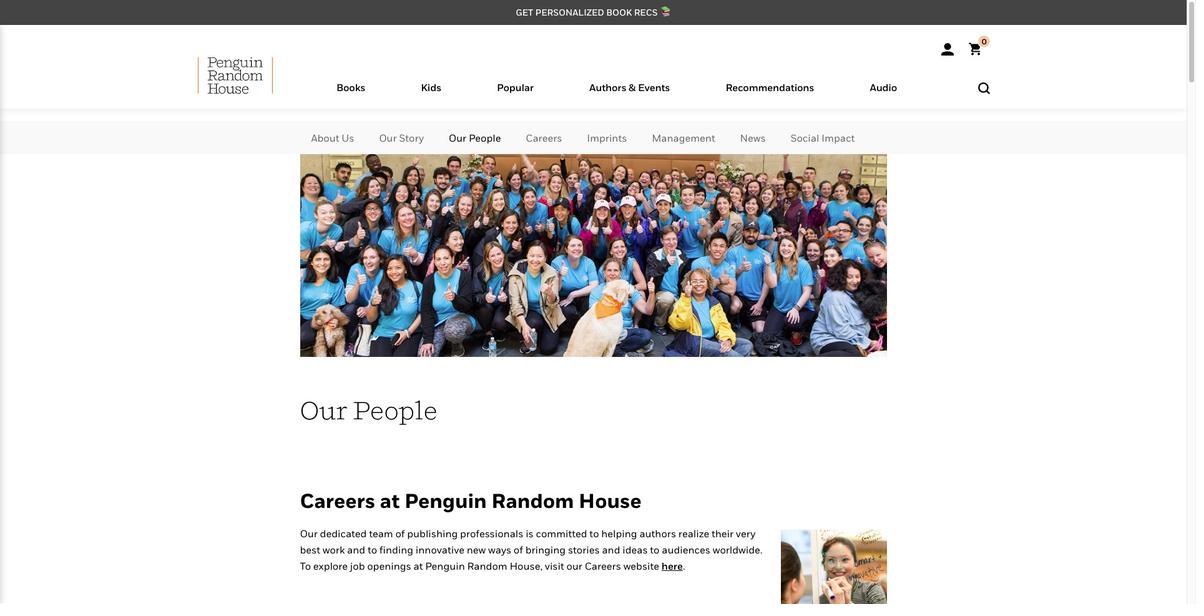 Task type: locate. For each thing, give the bounding box(es) containing it.
1 horizontal spatial our people
[[449, 132, 501, 144]]

careers
[[526, 132, 562, 144], [300, 489, 375, 513], [585, 560, 621, 573]]

1 vertical spatial at
[[414, 560, 423, 573]]

news link
[[729, 122, 777, 155]]

helping
[[601, 528, 637, 540]]

1 vertical spatial random
[[467, 560, 507, 573]]

committed
[[536, 528, 587, 540]]

at down innovative
[[414, 560, 423, 573]]

2 and from the left
[[602, 544, 620, 556]]

our people
[[449, 132, 501, 144], [300, 395, 437, 425]]

at
[[380, 489, 400, 513], [414, 560, 423, 573]]

at up team
[[380, 489, 400, 513]]

house
[[579, 489, 642, 513]]

penguin
[[404, 489, 487, 513], [425, 560, 465, 573]]

careers for careers at penguin random house
[[300, 489, 375, 513]]

best
[[300, 544, 320, 556]]

is
[[526, 528, 534, 540]]

realize
[[678, 528, 709, 540]]

and down helping
[[602, 544, 620, 556]]

popular
[[497, 81, 534, 94]]

our
[[566, 560, 582, 573]]

0 horizontal spatial to
[[368, 544, 377, 556]]

to for and
[[368, 544, 377, 556]]

1 and from the left
[[347, 544, 365, 556]]

random up is
[[491, 489, 574, 513]]

events
[[638, 81, 670, 94]]

management link
[[641, 122, 726, 155]]

management
[[652, 132, 715, 144]]

imprints
[[587, 132, 627, 144]]

helping authors realize their very best work and to finding
[[300, 528, 756, 556]]

bringing
[[525, 544, 566, 556]]

kids link
[[421, 81, 441, 109]]

and up job
[[347, 544, 365, 556]]

to
[[300, 560, 311, 573]]

popular button
[[469, 79, 562, 109]]

social
[[791, 132, 819, 144]]

our dedicated team of publishing professionals is committed to
[[300, 528, 601, 540]]

0 vertical spatial at
[[380, 489, 400, 513]]

recommendations button
[[698, 79, 842, 109]]

and
[[347, 544, 365, 556], [602, 544, 620, 556]]

work
[[323, 544, 345, 556]]

to for ideas
[[650, 544, 660, 556]]

of up finding
[[395, 528, 405, 540]]

get
[[516, 7, 533, 17]]

0 vertical spatial our people
[[449, 132, 501, 144]]

0 vertical spatial people
[[469, 132, 501, 144]]

2 horizontal spatial careers
[[585, 560, 621, 573]]

authors & events button
[[562, 79, 698, 109]]

careers up dedicated
[[300, 489, 375, 513]]

1 horizontal spatial at
[[414, 560, 423, 573]]

&
[[629, 81, 636, 94]]

people
[[469, 132, 501, 144], [353, 395, 437, 425]]

0 horizontal spatial of
[[395, 528, 405, 540]]

worldwide.
[[713, 544, 763, 556]]

impact
[[822, 132, 855, 144]]

0 vertical spatial careers
[[526, 132, 562, 144]]

of for bringing
[[514, 544, 523, 556]]

sign in image
[[941, 43, 954, 56]]

penguin down innovative
[[425, 560, 465, 573]]

to down team
[[368, 544, 377, 556]]

new
[[467, 544, 486, 556]]

to inside helping authors realize their very best work and to finding
[[368, 544, 377, 556]]

to inside innovative new ways of bringing stories and ideas to audiences worldwide. to explore job openings at penguin random house, visit our careers website
[[650, 544, 660, 556]]

and inside helping authors realize their very best work and to finding
[[347, 544, 365, 556]]

to up stories
[[590, 528, 599, 540]]

0 vertical spatial of
[[395, 528, 405, 540]]

careers down "popular" 'dropdown button'
[[526, 132, 562, 144]]

1 horizontal spatial careers
[[526, 132, 562, 144]]

careers link
[[515, 122, 573, 155]]

0 vertical spatial penguin
[[404, 489, 487, 513]]

here .
[[662, 560, 685, 573]]

of
[[395, 528, 405, 540], [514, 544, 523, 556]]

people inside our people link
[[469, 132, 501, 144]]

and inside innovative new ways of bringing stories and ideas to audiences worldwide. to explore job openings at penguin random house, visit our careers website
[[602, 544, 620, 556]]

0 horizontal spatial our people
[[300, 395, 437, 425]]

📚
[[660, 7, 671, 17]]

to
[[590, 528, 599, 540], [368, 544, 377, 556], [650, 544, 660, 556]]

of inside innovative new ways of bringing stories and ideas to audiences worldwide. to explore job openings at penguin random house, visit our careers website
[[514, 544, 523, 556]]

2 vertical spatial careers
[[585, 560, 621, 573]]

1 horizontal spatial of
[[514, 544, 523, 556]]

audio
[[870, 81, 897, 94]]

2 horizontal spatial to
[[650, 544, 660, 556]]

1 vertical spatial people
[[353, 395, 437, 425]]

news
[[740, 132, 766, 144]]

0 horizontal spatial careers
[[300, 489, 375, 513]]

publishing
[[407, 528, 458, 540]]

visit
[[545, 560, 564, 573]]

penguin up our dedicated team of publishing professionals is committed to
[[404, 489, 487, 513]]

1 horizontal spatial people
[[469, 132, 501, 144]]

0 horizontal spatial at
[[380, 489, 400, 513]]

1 vertical spatial of
[[514, 544, 523, 556]]

penguin random house image
[[198, 57, 273, 94]]

to down authors
[[650, 544, 660, 556]]

careers inside innovative new ways of bringing stories and ideas to audiences worldwide. to explore job openings at penguin random house, visit our careers website
[[585, 560, 621, 573]]

personalized
[[535, 7, 604, 17]]

careers at penguin random house
[[300, 489, 642, 513]]

book
[[606, 7, 632, 17]]

random
[[491, 489, 574, 513], [467, 560, 507, 573]]

dedicated
[[320, 528, 367, 540]]

books button
[[309, 79, 393, 109]]

audio button
[[842, 79, 925, 109]]

website
[[623, 560, 659, 573]]

.
[[683, 560, 685, 573]]

0 horizontal spatial and
[[347, 544, 365, 556]]

careers down stories
[[585, 560, 621, 573]]

random down new
[[467, 560, 507, 573]]

1 vertical spatial careers
[[300, 489, 375, 513]]

1 vertical spatial penguin
[[425, 560, 465, 573]]

1 horizontal spatial and
[[602, 544, 620, 556]]

our
[[379, 132, 397, 144], [449, 132, 466, 144], [300, 395, 348, 425], [300, 528, 318, 540]]

1 horizontal spatial to
[[590, 528, 599, 540]]

of up the house,
[[514, 544, 523, 556]]



Task type: describe. For each thing, give the bounding box(es) containing it.
house,
[[510, 560, 543, 573]]

here
[[662, 560, 683, 573]]

search image
[[978, 82, 990, 94]]

about us
[[311, 132, 354, 144]]

imprints link
[[576, 122, 638, 155]]

innovative
[[416, 544, 464, 556]]

careers for careers
[[526, 132, 562, 144]]

ideas
[[623, 544, 648, 556]]

books link
[[337, 81, 365, 109]]

our people link
[[438, 122, 512, 155]]

audiences
[[662, 544, 710, 556]]

professionals
[[460, 528, 523, 540]]

our story
[[379, 132, 424, 144]]

authors & events link
[[589, 81, 670, 109]]

authors
[[640, 528, 676, 540]]

books
[[337, 81, 365, 94]]

random inside innovative new ways of bringing stories and ideas to audiences worldwide. to explore job openings at penguin random house, visit our careers website
[[467, 560, 507, 573]]

explore
[[313, 560, 348, 573]]

social impact
[[791, 132, 855, 144]]

recommendations
[[726, 81, 814, 94]]

kids
[[421, 81, 441, 94]]

1 vertical spatial our people
[[300, 395, 437, 425]]

shopping cart image
[[969, 36, 990, 56]]

here link
[[662, 560, 683, 573]]

social impact link
[[779, 122, 866, 155]]

0 horizontal spatial people
[[353, 395, 437, 425]]

recs
[[634, 7, 658, 17]]

recommendations link
[[726, 81, 814, 109]]

get personalized book recs 📚
[[516, 7, 671, 17]]

about us link
[[300, 122, 365, 155]]

job
[[350, 560, 365, 573]]

of for publishing
[[395, 528, 405, 540]]

our story link
[[368, 122, 435, 155]]

authors
[[589, 81, 626, 94]]

very
[[736, 528, 756, 540]]

us
[[342, 132, 354, 144]]

stories
[[568, 544, 600, 556]]

at inside innovative new ways of bringing stories and ideas to audiences worldwide. to explore job openings at penguin random house, visit our careers website
[[414, 560, 423, 573]]

innovative new ways of bringing stories and ideas to audiences worldwide. to explore job openings at penguin random house, visit our careers website
[[300, 544, 763, 573]]

finding
[[379, 544, 413, 556]]

ways
[[488, 544, 511, 556]]

audio link
[[870, 81, 897, 109]]

story
[[399, 132, 424, 144]]

team
[[369, 528, 393, 540]]

penguin inside innovative new ways of bringing stories and ideas to audiences worldwide. to explore job openings at penguin random house, visit our careers website
[[425, 560, 465, 573]]

get personalized book recs 📚 link
[[516, 7, 671, 17]]

main navigation element
[[167, 57, 1020, 109]]

openings
[[367, 560, 411, 573]]

authors & events
[[589, 81, 670, 94]]

to for committed
[[590, 528, 599, 540]]

kids button
[[393, 79, 469, 109]]

0 vertical spatial random
[[491, 489, 574, 513]]

about
[[311, 132, 339, 144]]

their
[[712, 528, 734, 540]]



Task type: vqa. For each thing, say whether or not it's contained in the screenshot.
Penguin
yes



